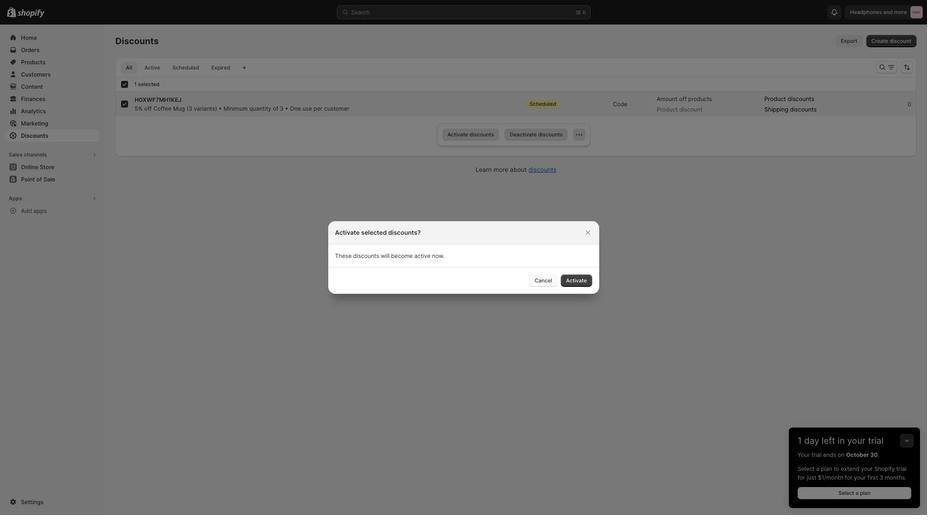Task type: vqa. For each thing, say whether or not it's contained in the screenshot.
friday element on the bottom left
no



Task type: locate. For each thing, give the bounding box(es) containing it.
now.
[[432, 252, 445, 259]]

0 vertical spatial discount
[[890, 38, 912, 44]]

your up first
[[861, 465, 873, 472]]

1 vertical spatial discount
[[680, 106, 703, 113]]

0 vertical spatial select
[[798, 465, 815, 472]]

cancel button
[[530, 275, 557, 287]]

0 vertical spatial a
[[816, 465, 820, 472]]

3 right of
[[280, 105, 284, 112]]

sales channels button
[[5, 149, 100, 161]]

plan inside select a plan to extend your shopify trial for just $1/month for your first 3 months.
[[821, 465, 832, 472]]

select down select a plan to extend your shopify trial for just $1/month for your first 3 months.
[[839, 490, 854, 496]]

3
[[280, 105, 284, 112], [880, 474, 883, 481]]

$1/month
[[818, 474, 844, 481]]

1 vertical spatial product
[[657, 106, 678, 113]]

0 vertical spatial trial
[[868, 435, 884, 446]]

home
[[21, 34, 37, 41]]

select for select a plan to extend your shopify trial for just $1/month for your first 3 months.
[[798, 465, 815, 472]]

1 day left in your trial
[[798, 435, 884, 446]]

⌘ k
[[576, 9, 587, 16]]

0 vertical spatial product
[[765, 95, 786, 102]]

activate selected discounts?
[[335, 229, 421, 236]]

1 horizontal spatial discount
[[890, 38, 912, 44]]

product
[[765, 95, 786, 102], [657, 106, 678, 113]]

your trial ends on october 30 .
[[798, 451, 880, 458]]

off
[[679, 95, 687, 102], [144, 105, 152, 112]]

discount inside amount off products product discount
[[680, 106, 703, 113]]

1 horizontal spatial 3
[[880, 474, 883, 481]]

for
[[798, 474, 805, 481], [845, 474, 853, 481]]

product up 'shipping'
[[765, 95, 786, 102]]

amount
[[657, 95, 678, 102]]

plan up $1/month
[[821, 465, 832, 472]]

more
[[494, 166, 508, 173]]

1 horizontal spatial product
[[765, 95, 786, 102]]

off right amount
[[679, 95, 687, 102]]

discounts up all
[[115, 36, 159, 46]]

use
[[303, 105, 312, 112]]

activate right cancel
[[566, 277, 587, 284]]

discount down the products
[[680, 106, 703, 113]]

activate up the "these"
[[335, 229, 360, 236]]

0 vertical spatial 3
[[280, 105, 284, 112]]

1 vertical spatial trial
[[812, 451, 822, 458]]

expired link
[[206, 62, 236, 74]]

trial up 30
[[868, 435, 884, 446]]

customer
[[324, 105, 349, 112]]

0 horizontal spatial product
[[657, 106, 678, 113]]

1 horizontal spatial select
[[839, 490, 854, 496]]

trial
[[868, 435, 884, 446], [812, 451, 822, 458], [897, 465, 907, 472]]

one
[[290, 105, 301, 112]]

apps
[[34, 207, 47, 214]]

0 vertical spatial discounts
[[115, 36, 159, 46]]

a up just
[[816, 465, 820, 472]]

3 inside the h0xwf7mh1kej 5% off coffee mug (3 variants) • minimum quantity of 3 • one use per customer
[[280, 105, 284, 112]]

3 right first
[[880, 474, 883, 481]]

discounts up 'shipping'
[[788, 95, 815, 102]]

learn more about discounts
[[476, 166, 557, 173]]

discounts
[[788, 95, 815, 102], [790, 106, 817, 113], [529, 166, 557, 173], [353, 252, 379, 259]]

product inside amount off products product discount
[[657, 106, 678, 113]]

discounts right about
[[529, 166, 557, 173]]

a down select a plan to extend your shopify trial for just $1/month for your first 3 months.
[[856, 490, 859, 496]]

discount
[[890, 38, 912, 44], [680, 106, 703, 113]]

on
[[838, 451, 845, 458]]

your
[[848, 435, 866, 446], [861, 465, 873, 472], [854, 474, 866, 481]]

1 horizontal spatial a
[[856, 490, 859, 496]]

1 horizontal spatial plan
[[860, 490, 871, 496]]

products
[[688, 95, 712, 102]]

activate button
[[561, 275, 592, 287]]

discounts
[[115, 36, 159, 46], [21, 132, 48, 139]]

a inside select a plan to extend your shopify trial for just $1/month for your first 3 months.
[[816, 465, 820, 472]]

0 vertical spatial activate
[[335, 229, 360, 236]]

ends
[[823, 451, 836, 458]]

1 vertical spatial plan
[[860, 490, 871, 496]]

1 horizontal spatial •
[[285, 105, 288, 112]]

0 horizontal spatial for
[[798, 474, 805, 481]]

1 horizontal spatial off
[[679, 95, 687, 102]]

1 vertical spatial select
[[839, 490, 854, 496]]

0 horizontal spatial plan
[[821, 465, 832, 472]]

these
[[335, 252, 352, 259]]

0 horizontal spatial •
[[219, 105, 222, 112]]

• left one
[[285, 105, 288, 112]]

selected
[[361, 229, 387, 236]]

1 horizontal spatial for
[[845, 474, 853, 481]]

of
[[273, 105, 278, 112]]

discounts link
[[529, 166, 557, 173]]

1 for from the left
[[798, 474, 805, 481]]

plan for select a plan
[[860, 490, 871, 496]]

1 vertical spatial discounts
[[21, 132, 48, 139]]

activate
[[335, 229, 360, 236], [566, 277, 587, 284]]

trial up months.
[[897, 465, 907, 472]]

0 vertical spatial your
[[848, 435, 866, 446]]

channels
[[24, 151, 47, 158]]

tab list
[[119, 61, 237, 74]]

h0xwf7mh1kej
[[135, 96, 182, 103]]

your
[[798, 451, 810, 458]]

tab list containing all
[[119, 61, 237, 74]]

1 horizontal spatial trial
[[868, 435, 884, 446]]

settings
[[21, 498, 44, 505]]

select inside select a plan link
[[839, 490, 854, 496]]

select inside select a plan to extend your shopify trial for just $1/month for your first 3 months.
[[798, 465, 815, 472]]

plan down first
[[860, 490, 871, 496]]

1 vertical spatial activate
[[566, 277, 587, 284]]

your left first
[[854, 474, 866, 481]]

active
[[144, 64, 160, 71]]

1 vertical spatial a
[[856, 490, 859, 496]]

• right variants) on the left top
[[219, 105, 222, 112]]

create
[[872, 38, 888, 44]]

0 horizontal spatial select
[[798, 465, 815, 472]]

3 inside select a plan to extend your shopify trial for just $1/month for your first 3 months.
[[880, 474, 883, 481]]

1 • from the left
[[219, 105, 222, 112]]

discount right create
[[890, 38, 912, 44]]

a for select a plan
[[856, 490, 859, 496]]

plan
[[821, 465, 832, 472], [860, 490, 871, 496]]

1 vertical spatial off
[[144, 105, 152, 112]]

0 horizontal spatial 3
[[280, 105, 284, 112]]

left
[[822, 435, 835, 446]]

1 vertical spatial 3
[[880, 474, 883, 481]]

2 vertical spatial trial
[[897, 465, 907, 472]]

off inside the h0xwf7mh1kej 5% off coffee mug (3 variants) • minimum quantity of 3 • one use per customer
[[144, 105, 152, 112]]

2 horizontal spatial trial
[[897, 465, 907, 472]]

your up 'october' on the bottom right of the page
[[848, 435, 866, 446]]

0 vertical spatial plan
[[821, 465, 832, 472]]

for down extend
[[845, 474, 853, 481]]

per
[[314, 105, 323, 112]]

discounts left will
[[353, 252, 379, 259]]

settings link
[[5, 496, 100, 508]]

1 horizontal spatial discounts
[[115, 36, 159, 46]]

trial right your
[[812, 451, 822, 458]]

select up just
[[798, 465, 815, 472]]

30
[[870, 451, 878, 458]]

mug
[[173, 105, 185, 112]]

select for select a plan
[[839, 490, 854, 496]]

shipping
[[765, 106, 789, 113]]

1 horizontal spatial activate
[[566, 277, 587, 284]]

.
[[878, 451, 880, 458]]

product down amount
[[657, 106, 678, 113]]

0 horizontal spatial discount
[[680, 106, 703, 113]]

0 horizontal spatial discounts
[[21, 132, 48, 139]]

k
[[583, 9, 587, 16]]

for left just
[[798, 474, 805, 481]]

0 horizontal spatial off
[[144, 105, 152, 112]]

a
[[816, 465, 820, 472], [856, 490, 859, 496]]

cancel
[[535, 277, 552, 284]]

0 horizontal spatial trial
[[812, 451, 822, 458]]

day
[[804, 435, 819, 446]]

shopify
[[875, 465, 895, 472]]

select
[[798, 465, 815, 472], [839, 490, 854, 496]]

1 day left in your trial element
[[789, 450, 920, 508]]

1 vertical spatial your
[[861, 465, 873, 472]]

create discount
[[872, 38, 912, 44]]

sales
[[9, 151, 23, 158]]

off right '5%'
[[144, 105, 152, 112]]

discounts up channels
[[21, 132, 48, 139]]

0 horizontal spatial a
[[816, 465, 820, 472]]

activate inside button
[[566, 277, 587, 284]]

0 horizontal spatial activate
[[335, 229, 360, 236]]

add
[[21, 207, 32, 214]]

become
[[391, 252, 413, 259]]

expired
[[211, 64, 230, 71]]

0 vertical spatial off
[[679, 95, 687, 102]]

a for select a plan to extend your shopify trial for just $1/month for your first 3 months.
[[816, 465, 820, 472]]

2 for from the left
[[845, 474, 853, 481]]

export
[[841, 38, 858, 44]]

add apps
[[21, 207, 47, 214]]



Task type: describe. For each thing, give the bounding box(es) containing it.
will
[[381, 252, 390, 259]]

(3
[[187, 105, 192, 112]]

shopify image
[[18, 9, 45, 18]]

active
[[414, 252, 431, 259]]

apps button
[[5, 192, 100, 205]]

⌘
[[576, 9, 581, 16]]

discounts link
[[5, 129, 100, 142]]

scheduled
[[173, 64, 199, 71]]

quantity
[[249, 105, 271, 112]]

create discount button
[[866, 35, 917, 47]]

trial inside dropdown button
[[868, 435, 884, 446]]

all
[[126, 64, 132, 71]]

about
[[510, 166, 527, 173]]

just
[[807, 474, 817, 481]]

plan for select a plan to extend your shopify trial for just $1/month for your first 3 months.
[[821, 465, 832, 472]]

discounts?
[[388, 229, 421, 236]]

amount off products product discount
[[657, 95, 712, 113]]

activate for activate
[[566, 277, 587, 284]]

variants)
[[194, 105, 217, 112]]

select a plan link
[[798, 487, 912, 499]]

home link
[[5, 31, 100, 44]]

activate selected discounts? dialog
[[0, 221, 927, 294]]

select a plan to extend your shopify trial for just $1/month for your first 3 months.
[[798, 465, 907, 481]]

discount inside button
[[890, 38, 912, 44]]

coffee
[[153, 105, 172, 112]]

minimum
[[224, 105, 248, 112]]

add apps button
[[5, 205, 100, 217]]

extend
[[841, 465, 860, 472]]

first
[[868, 474, 878, 481]]

to
[[834, 465, 839, 472]]

learn
[[476, 166, 492, 173]]

search
[[351, 9, 370, 16]]

select a plan
[[839, 490, 871, 496]]

active link
[[139, 62, 166, 74]]

your inside 1 day left in your trial dropdown button
[[848, 435, 866, 446]]

1 day left in your trial button
[[789, 428, 920, 446]]

october
[[846, 451, 869, 458]]

sales channels
[[9, 151, 47, 158]]

0
[[908, 101, 912, 108]]

export button
[[836, 35, 863, 47]]

all button
[[121, 62, 137, 74]]

scheduled link
[[167, 62, 204, 74]]

1
[[798, 435, 802, 446]]

product inside the product discounts shipping discounts
[[765, 95, 786, 102]]

these discounts will become active now.
[[335, 252, 445, 259]]

h0xwf7mh1kej 5% off coffee mug (3 variants) • minimum quantity of 3 • one use per customer
[[135, 96, 349, 112]]

discounts right 'shipping'
[[790, 106, 817, 113]]

trial inside select a plan to extend your shopify trial for just $1/month for your first 3 months.
[[897, 465, 907, 472]]

activate for activate selected discounts?
[[335, 229, 360, 236]]

2 vertical spatial your
[[854, 474, 866, 481]]

product discounts shipping discounts
[[765, 95, 817, 113]]

code
[[613, 101, 627, 108]]

apps
[[9, 195, 22, 202]]

5%
[[135, 105, 143, 112]]

discounts inside dialog
[[353, 252, 379, 259]]

off inside amount off products product discount
[[679, 95, 687, 102]]

months.
[[885, 474, 907, 481]]

in
[[838, 435, 845, 446]]

2 • from the left
[[285, 105, 288, 112]]



